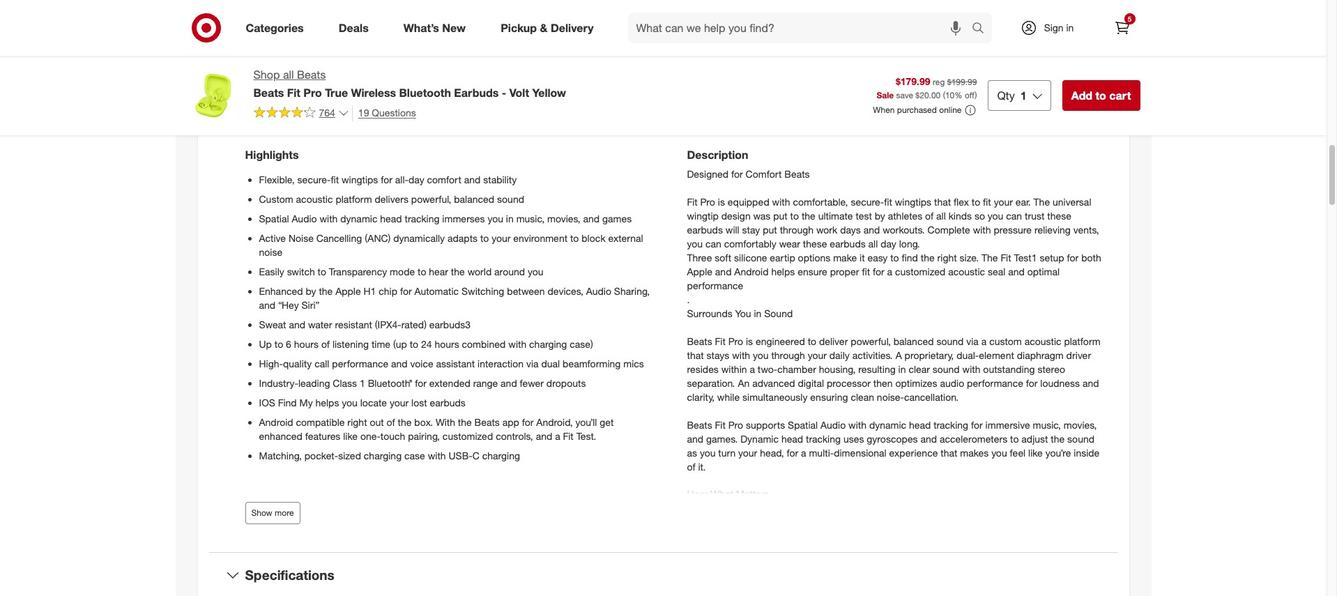 Task type: locate. For each thing, give the bounding box(es) containing it.
through inside 'fit pro is equipped with comfortable, secure-fit wingtips that flex to fit your ear. the universal wingtip design was put to the ultimate test by athletes of all kinds so you can trust these earbuds will stay put through work days and workouts. complete with pressure relieving vents, you can comfortably wear these earbuds all day long. three soft silicone eartip options make it easy to find the right size. the fit test1 setup for both apple and android helps ensure proper fit for a customized acoustic seal and optimal performance . surrounds you in sound'
[[780, 224, 814, 236]]

purchased
[[898, 105, 937, 115]]

earbuds up the make
[[830, 238, 866, 250]]

0 vertical spatial active
[[259, 232, 286, 244]]

you up three
[[687, 238, 703, 250]]

adapts
[[448, 232, 478, 244]]

apple inside the enhanced by the apple h1 chip for automatic switching between devices, audio sharing, and "hey siri"
[[336, 285, 361, 297]]

through down engineered
[[772, 349, 805, 361]]

$179.99 reg $199.99 sale save $ 20.00 ( 10 % off )
[[877, 76, 977, 101]]

0 horizontal spatial around
[[495, 266, 525, 277]]

the up you're
[[1051, 433, 1065, 445]]

to inside beats fit pro is engineered to deliver powerful, balanced sound via a custom acoustic platform that stays with you through your daily activities. a proprietary, dual-element diaphragm driver resides within a two-chamber housing, resulting in clear sound with outstanding stereo separation. an advanced digital processor then optimizes audio performance for loudness and clarity, while simultaneously ensuring clean noise-cancellation.
[[808, 335, 817, 347]]

search button
[[966, 13, 999, 46]]

2 vertical spatial listening
[[687, 586, 724, 596]]

.
[[687, 293, 690, 305]]

1 horizontal spatial these
[[1048, 210, 1072, 222]]

1 horizontal spatial audio
[[586, 285, 612, 297]]

0 horizontal spatial uses
[[792, 530, 813, 542]]

1 vertical spatial 1
[[360, 377, 365, 389]]

of left it.
[[687, 461, 696, 473]]

1 vertical spatial uses
[[792, 530, 813, 542]]

0 vertical spatial these
[[1048, 210, 1072, 222]]

1 vertical spatial audio
[[586, 285, 612, 297]]

qty
[[998, 88, 1015, 102]]

you
[[988, 210, 1004, 222], [488, 213, 504, 224], [687, 238, 703, 250], [528, 266, 544, 277], [753, 349, 769, 361], [342, 397, 358, 408], [700, 447, 716, 459], [992, 447, 1008, 459], [837, 516, 853, 528], [950, 516, 966, 528], [910, 544, 926, 556], [808, 572, 824, 584], [964, 572, 979, 584]]

pro up stays
[[729, 335, 744, 347]]

sound
[[765, 307, 793, 319]]

secure-
[[298, 174, 331, 185], [851, 196, 885, 208]]

2 vertical spatial can
[[982, 572, 998, 584]]

1 horizontal spatial platform
[[1065, 335, 1101, 347]]

via up dual-
[[967, 335, 979, 347]]

0 vertical spatial around
[[495, 266, 525, 277]]

hear.
[[969, 516, 989, 528]]

0 horizontal spatial 1
[[360, 377, 365, 389]]

1 vertical spatial (anc)
[[764, 530, 790, 542]]

a down easy at the top right of the page
[[888, 266, 893, 277]]

the inside beats fit pro supports spatial audio with dynamic head tracking for immersive music, movies, and games. dynamic head tracking uses gyroscopes and accelerometers to adjust the sound as you turn your head, for a multi-dimensional experience that makes you feel like you're inside of it.
[[1051, 433, 1065, 445]]

test1
[[1015, 252, 1038, 263]]

uses up optimize
[[792, 530, 813, 542]]

audio down the ensuring
[[821, 419, 846, 431]]

cancelling inside with two distinct listening modes, you are in control of what you hear. fully adaptive active noise cancelling (anc) uses real-time audio calibration to continuously pinpoint unwanted external sounds and optimize sound output. when you need to be aware of your surroundings, easily switch to transparency mode. the external-facing microphones capture environmental and ambient sound around you to mix in with your music. now, you can always choose the listening mode that fits your needs.
[[715, 530, 761, 542]]

0 horizontal spatial tracking
[[405, 213, 440, 224]]

time left the (up
[[372, 338, 391, 350]]

uses inside beats fit pro supports spatial audio with dynamic head tracking for immersive music, movies, and games. dynamic head tracking uses gyroscopes and accelerometers to adjust the sound as you turn your head, for a multi-dimensional experience that makes you feel like you're inside of it.
[[844, 433, 864, 445]]

silicone
[[735, 252, 768, 263]]

pickup & delivery link
[[489, 13, 611, 43]]

world
[[468, 266, 492, 277]]

with inside beats fit pro supports spatial audio with dynamic head tracking for immersive music, movies, and games. dynamic head tracking uses gyroscopes and accelerometers to adjust the sound as you turn your head, for a multi-dimensional experience that makes you feel like you're inside of it.
[[849, 419, 867, 431]]

music, up environment
[[517, 213, 545, 224]]

movies, inside beats fit pro supports spatial audio with dynamic head tracking for immersive music, movies, and games. dynamic head tracking uses gyroscopes and accelerometers to adjust the sound as you turn your head, for a multi-dimensional experience that makes you feel like you're inside of it.
[[1064, 419, 1098, 431]]

0 vertical spatial listening
[[333, 338, 369, 350]]

listening
[[333, 338, 369, 350], [763, 516, 799, 528], [687, 586, 724, 596]]

and down the driver in the bottom right of the page
[[1083, 377, 1100, 389]]

1 right class
[[360, 377, 365, 389]]

switch inside with two distinct listening modes, you are in control of what you hear. fully adaptive active noise cancelling (anc) uses real-time audio calibration to continuously pinpoint unwanted external sounds and optimize sound output. when you need to be aware of your surroundings, easily switch to transparency mode. the external-facing microphones capture environmental and ambient sound around you to mix in with your music. now, you can always choose the listening mode that fits your needs.
[[715, 558, 743, 570]]

earbuds down extended
[[430, 397, 466, 408]]

sound inside beats fit pro supports spatial audio with dynamic head tracking for immersive music, movies, and games. dynamic head tracking uses gyroscopes and accelerometers to adjust the sound as you turn your head, for a multi-dimensional experience that makes you feel like you're inside of it.
[[1068, 433, 1095, 445]]

uses inside with two distinct listening modes, you are in control of what you hear. fully adaptive active noise cancelling (anc) uses real-time audio calibration to continuously pinpoint unwanted external sounds and optimize sound output. when you need to be aware of your surroundings, easily switch to transparency mode. the external-facing microphones capture environmental and ambient sound around you to mix in with your music. now, you can always choose the listening mode that fits your needs.
[[792, 530, 813, 542]]

1 vertical spatial noise
[[687, 530, 712, 542]]

water
[[308, 319, 332, 330]]

with inside with two distinct listening modes, you are in control of what you hear. fully adaptive active noise cancelling (anc) uses real-time audio calibration to continuously pinpoint unwanted external sounds and optimize sound output. when you need to be aware of your surroundings, easily switch to transparency mode. the external-facing microphones capture environmental and ambient sound around you to mix in with your music. now, you can always choose the listening mode that fits your needs.
[[866, 572, 884, 584]]

1 vertical spatial audio
[[857, 530, 881, 542]]

by right the test
[[875, 210, 886, 222]]

earbuds
[[454, 86, 499, 100]]

easily
[[259, 266, 284, 277]]

three
[[687, 252, 712, 263]]

your right adapts
[[492, 232, 511, 244]]

was
[[754, 210, 771, 222]]

immerses
[[442, 213, 485, 224]]

0 horizontal spatial like
[[343, 430, 358, 442]]

(anc) inside active noise cancelling (anc) dynamically adapts to your environment to block external noise
[[365, 232, 391, 244]]

24
[[421, 338, 432, 350]]

1 vertical spatial by
[[306, 285, 316, 297]]

charging down touch
[[364, 450, 402, 461]]

save
[[897, 90, 914, 101]]

real-
[[816, 530, 835, 542]]

can
[[1007, 210, 1023, 222], [706, 238, 722, 250], [982, 572, 998, 584]]

like down 'adjust'
[[1029, 447, 1043, 459]]

the down output.
[[848, 558, 864, 570]]

continuously
[[943, 530, 998, 542]]

0 vertical spatial helps
[[772, 266, 795, 277]]

around inside with two distinct listening modes, you are in control of what you hear. fully adaptive active noise cancelling (anc) uses real-time audio calibration to continuously pinpoint unwanted external sounds and optimize sound output. when you need to be aware of your surroundings, easily switch to transparency mode. the external-facing microphones capture environmental and ambient sound around you to mix in with your music. now, you can always choose the listening mode that fits your needs.
[[775, 572, 805, 584]]

dynamic
[[341, 213, 378, 224], [870, 419, 907, 431]]

pro up the games.
[[729, 419, 744, 431]]

1 vertical spatial external
[[687, 544, 722, 556]]

you left feel
[[992, 447, 1008, 459]]

and inside the enhanced by the apple h1 chip for automatic switching between devices, audio sharing, and "hey siri"
[[259, 299, 276, 311]]

to left block
[[571, 232, 579, 244]]

you up two-
[[753, 349, 769, 361]]

audio inside with two distinct listening modes, you are in control of what you hear. fully adaptive active noise cancelling (anc) uses real-time audio calibration to continuously pinpoint unwanted external sounds and optimize sound output. when you need to be aware of your surroundings, easily switch to transparency mode. the external-facing microphones capture environmental and ambient sound around you to mix in with your music. now, you can always choose the listening mode that fits your needs.
[[857, 530, 881, 542]]

for inside beats fit pro is engineered to deliver powerful, balanced sound via a custom acoustic platform that stays with you through your daily activities. a proprietary, dual-element diaphragm driver resides within a two-chamber housing, resulting in clear sound with outstanding stereo separation. an advanced digital processor then optimizes audio performance for loudness and clarity, while simultaneously ensuring clean noise-cancellation.
[[1027, 377, 1038, 389]]

secure- up the test
[[851, 196, 885, 208]]

fit left test.
[[563, 430, 574, 442]]

0 vertical spatial with
[[436, 416, 455, 428]]

time up output.
[[835, 530, 854, 542]]

1 vertical spatial movies,
[[1064, 419, 1098, 431]]

0 vertical spatial android
[[735, 266, 769, 277]]

mode down ambient
[[726, 586, 752, 596]]

1 horizontal spatial listening
[[687, 586, 724, 596]]

and right sounds at the right bottom of page
[[760, 544, 776, 556]]

2 vertical spatial head
[[782, 433, 804, 445]]

dropouts
[[547, 377, 586, 389]]

flexible,
[[259, 174, 295, 185]]

0 vertical spatial secure-
[[298, 174, 331, 185]]

matters
[[736, 489, 770, 500]]

your left ear.
[[994, 196, 1013, 208]]

0 vertical spatial dynamic
[[341, 213, 378, 224]]

tracking up accelerometers
[[934, 419, 969, 431]]

helps inside 'fit pro is equipped with comfortable, secure-fit wingtips that flex to fit your ear. the universal wingtip design was put to the ultimate test by athletes of all kinds so you can trust these earbuds will stay put through work days and workouts. complete with pressure relieving vents, you can comfortably wear these earbuds all day long. three soft silicone eartip options make it easy to find the right size. the fit test1 setup for both apple and android helps ensure proper fit for a customized acoustic seal and optimal performance . surrounds you in sound'
[[772, 266, 795, 277]]

cancelling inside active noise cancelling (anc) dynamically adapts to your environment to block external noise
[[316, 232, 362, 244]]

resistant
[[335, 319, 372, 330]]

2 vertical spatial audio
[[821, 419, 846, 431]]

your down pinpoint
[[1019, 544, 1038, 556]]

0 vertical spatial acoustic
[[296, 193, 333, 205]]

0 horizontal spatial all
[[283, 68, 294, 82]]

test
[[856, 210, 872, 222]]

1 horizontal spatial via
[[967, 335, 979, 347]]

balanced
[[454, 193, 495, 205], [894, 335, 934, 347]]

c
[[473, 450, 480, 461]]

of inside beats fit pro supports spatial audio with dynamic head tracking for immersive music, movies, and games. dynamic head tracking uses gyroscopes and accelerometers to adjust the sound as you turn your head, for a multi-dimensional experience that makes you feel like you're inside of it.
[[687, 461, 696, 473]]

1 vertical spatial day
[[881, 238, 897, 250]]

1 horizontal spatial secure-
[[851, 196, 885, 208]]

beats fit pro supports spatial audio with dynamic head tracking for immersive music, movies, and games. dynamic head tracking uses gyroscopes and accelerometers to adjust the sound as you turn your head, for a multi-dimensional experience that makes you feel like you're inside of it.
[[687, 419, 1100, 473]]

highlights
[[245, 148, 299, 162]]

resulting
[[859, 363, 896, 375]]

enhanced by the apple h1 chip for automatic switching between devices, audio sharing, and "hey siri"
[[259, 285, 650, 311]]

0 vertical spatial noise
[[289, 232, 314, 244]]

can up soft
[[706, 238, 722, 250]]

and inside android compatible right out of the box. with the beats app for android, you'll get enhanced features like one-touch pairing, customized controls, and a fit test.
[[536, 430, 553, 442]]

h1
[[364, 285, 376, 297]]

acoustic up diaphragm
[[1025, 335, 1062, 347]]

(ipx4-
[[375, 319, 402, 330]]

chamber
[[778, 363, 817, 375]]

noise inside active noise cancelling (anc) dynamically adapts to your environment to block external noise
[[289, 232, 314, 244]]

off
[[965, 90, 975, 101]]

when up external-
[[882, 544, 907, 556]]

universal
[[1053, 196, 1092, 208]]

0 horizontal spatial active
[[259, 232, 286, 244]]

charging down controls,
[[482, 450, 520, 461]]

can inside with two distinct listening modes, you are in control of what you hear. fully adaptive active noise cancelling (anc) uses real-time audio calibration to continuously pinpoint unwanted external sounds and optimize sound output. when you need to be aware of your surroundings, easily switch to transparency mode. the external-facing microphones capture environmental and ambient sound around you to mix in with your music. now, you can always choose the listening mode that fits your needs.
[[982, 572, 998, 584]]

1 vertical spatial time
[[835, 530, 854, 542]]

adaptive
[[1015, 516, 1052, 528]]

1 horizontal spatial right
[[938, 252, 957, 263]]

right inside android compatible right out of the box. with the beats app for android, you'll get enhanced features like one-touch pairing, customized controls, and a fit test.
[[348, 416, 367, 428]]

time
[[372, 338, 391, 350], [835, 530, 854, 542]]

through inside beats fit pro is engineered to deliver powerful, balanced sound via a custom acoustic platform that stays with you through your daily activities. a proprietary, dual-element diaphragm driver resides within a two-chamber housing, resulting in clear sound with outstanding stereo separation. an advanced digital processor then optimizes audio performance for loudness and clarity, while simultaneously ensuring clean noise-cancellation.
[[772, 349, 805, 361]]

1 vertical spatial around
[[775, 572, 805, 584]]

1 horizontal spatial uses
[[844, 433, 864, 445]]

uses up dimensional
[[844, 433, 864, 445]]

day left comfort
[[409, 174, 425, 185]]

0 vertical spatial is
[[718, 196, 725, 208]]

pro inside beats fit pro is engineered to deliver powerful, balanced sound via a custom acoustic platform that stays with you through your daily activities. a proprietary, dual-element diaphragm driver resides within a two-chamber housing, resulting in clear sound with outstanding stereo separation. an advanced digital processor then optimizes audio performance for loudness and clarity, while simultaneously ensuring clean noise-cancellation.
[[729, 335, 744, 347]]

0 vertical spatial uses
[[844, 433, 864, 445]]

active up 'noise'
[[259, 232, 286, 244]]

distinct
[[728, 516, 760, 528]]

to inside add to cart button
[[1096, 88, 1107, 102]]

1 vertical spatial listening
[[763, 516, 799, 528]]

wingtips up custom acoustic platform delivers powerful, balanced sound
[[342, 174, 378, 185]]

deals link
[[327, 13, 386, 43]]

output.
[[849, 544, 879, 556]]

mix
[[838, 572, 853, 584]]

with inside with two distinct listening modes, you are in control of what you hear. fully adaptive active noise cancelling (anc) uses real-time audio calibration to continuously pinpoint unwanted external sounds and optimize sound output. when you need to be aware of your surroundings, easily switch to transparency mode. the external-facing microphones capture environmental and ambient sound around you to mix in with your music. now, you can always choose the listening mode that fits your needs.
[[687, 516, 707, 528]]

easily
[[687, 558, 712, 570]]

pro inside beats fit pro supports spatial audio with dynamic head tracking for immersive music, movies, and games. dynamic head tracking uses gyroscopes and accelerometers to adjust the sound as you turn your head, for a multi-dimensional experience that makes you feel like you're inside of it.
[[729, 419, 744, 431]]

pro
[[304, 86, 322, 100], [701, 196, 716, 208], [729, 335, 744, 347], [729, 419, 744, 431]]

0 vertical spatial cancelling
[[316, 232, 362, 244]]

to down what
[[932, 530, 940, 542]]

1 horizontal spatial helps
[[772, 266, 795, 277]]

audio up cancellation.
[[941, 377, 965, 389]]

a inside 'fit pro is equipped with comfortable, secure-fit wingtips that flex to fit your ear. the universal wingtip design was put to the ultimate test by athletes of all kinds so you can trust these earbuds will stay put through work days and workouts. complete with pressure relieving vents, you can comfortably wear these earbuds all day long. three soft silicone eartip options make it easy to find the right size. the fit test1 setup for both apple and android helps ensure proper fit for a customized acoustic seal and optimal performance . surrounds you in sound'
[[888, 266, 893, 277]]

1 vertical spatial mode
[[726, 586, 752, 596]]

0 horizontal spatial spatial
[[259, 213, 289, 224]]

2 vertical spatial performance
[[967, 377, 1024, 389]]

put
[[774, 210, 788, 222], [763, 224, 778, 236]]

your down deliver
[[808, 349, 827, 361]]

1 vertical spatial can
[[706, 238, 722, 250]]

extended
[[430, 377, 471, 389]]

the right find
[[921, 252, 935, 263]]

0 horizontal spatial head
[[380, 213, 402, 224]]

platform left the delivers
[[336, 193, 372, 205]]

of up complete
[[926, 210, 934, 222]]

cancelling up sounds at the right bottom of page
[[715, 530, 761, 542]]

you up between
[[528, 266, 544, 277]]

high-
[[259, 358, 283, 369]]

(anc) inside with two distinct listening modes, you are in control of what you hear. fully adaptive active noise cancelling (anc) uses real-time audio calibration to continuously pinpoint unwanted external sounds and optimize sound output. when you need to be aware of your surroundings, easily switch to transparency mode. the external-facing microphones capture environmental and ambient sound around you to mix in with your music. now, you can always choose the listening mode that fits your needs.
[[764, 530, 790, 542]]

two
[[710, 516, 726, 528]]

a down android,
[[555, 430, 561, 442]]

1 vertical spatial android
[[259, 416, 293, 428]]

secure- inside 'fit pro is equipped with comfortable, secure-fit wingtips that flex to fit your ear. the universal wingtip design was put to the ultimate test by athletes of all kinds so you can trust these earbuds will stay put through work days and workouts. complete with pressure relieving vents, you can comfortably wear these earbuds all day long. three soft silicone eartip options make it easy to find the right size. the fit test1 setup for both apple and android helps ensure proper fit for a customized acoustic seal and optimal performance . surrounds you in sound'
[[851, 196, 885, 208]]

fit inside android compatible right out of the box. with the beats app for android, you'll get enhanced features like one-touch pairing, customized controls, and a fit test.
[[563, 430, 574, 442]]

external inside with two distinct listening modes, you are in control of what you hear. fully adaptive active noise cancelling (anc) uses real-time audio calibration to continuously pinpoint unwanted external sounds and optimize sound output. when you need to be aware of your surroundings, easily switch to transparency mode. the external-facing microphones capture environmental and ambient sound around you to mix in with your music. now, you can always choose the listening mode that fits your needs.
[[687, 544, 722, 556]]

hours
[[294, 338, 319, 350], [435, 338, 459, 350]]

(anc) up easily switch to transparency mode to hear the world around you
[[365, 232, 391, 244]]

1 horizontal spatial powerful,
[[851, 335, 891, 347]]

the down environmental
[[1068, 572, 1082, 584]]

1 horizontal spatial performance
[[687, 279, 744, 291]]

head,
[[760, 447, 784, 459]]

0 vertical spatial 1
[[1021, 88, 1027, 102]]

0 vertical spatial right
[[938, 252, 957, 263]]

2 horizontal spatial performance
[[967, 377, 1024, 389]]

performance down outstanding
[[967, 377, 1024, 389]]

shop
[[254, 68, 280, 82]]

0 vertical spatial customized
[[896, 266, 946, 277]]

your down dynamic
[[739, 447, 758, 459]]

balanced up a
[[894, 335, 934, 347]]

work
[[817, 224, 838, 236]]

via inside beats fit pro is engineered to deliver powerful, balanced sound via a custom acoustic platform that stays with you through your daily activities. a proprietary, dual-element diaphragm driver resides within a two-chamber housing, resulting in clear sound with outstanding stereo separation. an advanced digital processor then optimizes audio performance for loudness and clarity, while simultaneously ensuring clean noise-cancellation.
[[967, 335, 979, 347]]

switch up enhanced
[[287, 266, 315, 277]]

pro inside 'fit pro is equipped with comfortable, secure-fit wingtips that flex to fit your ear. the universal wingtip design was put to the ultimate test by athletes of all kinds so you can trust these earbuds will stay put through work days and workouts. complete with pressure relieving vents, you can comfortably wear these earbuds all day long. three soft silicone eartip options make it easy to find the right size. the fit test1 setup for both apple and android helps ensure proper fit for a customized acoustic seal and optimal performance . surrounds you in sound'
[[701, 196, 716, 208]]

options
[[798, 252, 831, 263]]

by
[[875, 210, 886, 222], [306, 285, 316, 297]]

the inside with two distinct listening modes, you are in control of what you hear. fully adaptive active noise cancelling (anc) uses real-time audio calibration to continuously pinpoint unwanted external sounds and optimize sound output. when you need to be aware of your surroundings, easily switch to transparency mode. the external-facing microphones capture environmental and ambient sound around you to mix in with your music. now, you can always choose the listening mode that fits your needs.
[[848, 558, 864, 570]]

pro left the true
[[304, 86, 322, 100]]

spatial inside beats fit pro supports spatial audio with dynamic head tracking for immersive music, movies, and games. dynamic head tracking uses gyroscopes and accelerometers to adjust the sound as you turn your head, for a multi-dimensional experience that makes you feel like you're inside of it.
[[788, 419, 818, 431]]

put right was
[[774, 210, 788, 222]]

sound up inside
[[1068, 433, 1095, 445]]

show more button
[[245, 502, 300, 524]]

up
[[259, 338, 272, 350]]

1 horizontal spatial around
[[775, 572, 805, 584]]

2 vertical spatial all
[[869, 238, 878, 250]]

multi-
[[809, 447, 834, 459]]

pocket-
[[305, 450, 338, 461]]

0 horizontal spatial time
[[372, 338, 391, 350]]

external inside active noise cancelling (anc) dynamically adapts to your environment to block external noise
[[609, 232, 644, 244]]

that inside with two distinct listening modes, you are in control of what you hear. fully adaptive active noise cancelling (anc) uses real-time audio calibration to continuously pinpoint unwanted external sounds and optimize sound output. when you need to be aware of your surroundings, easily switch to transparency mode. the external-facing microphones capture environmental and ambient sound around you to mix in with your music. now, you can always choose the listening mode that fits your needs.
[[754, 586, 771, 596]]

earbuds down wingtip at the right top of page
[[687, 224, 723, 236]]

tracking
[[405, 213, 440, 224], [934, 419, 969, 431], [806, 433, 841, 445]]

1 vertical spatial music,
[[1033, 419, 1062, 431]]

0 horizontal spatial via
[[527, 358, 539, 369]]

0 vertical spatial time
[[372, 338, 391, 350]]

0 horizontal spatial apple
[[336, 285, 361, 297]]

performance inside beats fit pro is engineered to deliver powerful, balanced sound via a custom acoustic platform that stays with you through your daily activities. a proprietary, dual-element diaphragm driver resides within a two-chamber housing, resulting in clear sound with outstanding stereo separation. an advanced digital processor then optimizes audio performance for loudness and clarity, while simultaneously ensuring clean noise-cancellation.
[[967, 377, 1024, 389]]

to up feel
[[1011, 433, 1019, 445]]

audio up output.
[[857, 530, 881, 542]]

0 vertical spatial platform
[[336, 193, 372, 205]]

is inside beats fit pro is engineered to deliver powerful, balanced sound via a custom acoustic platform that stays with you through your daily activities. a proprietary, dual-element diaphragm driver resides within a two-chamber housing, resulting in clear sound with outstanding stereo separation. an advanced digital processor then optimizes audio performance for loudness and clarity, while simultaneously ensuring clean noise-cancellation.
[[746, 335, 753, 347]]

with down dual-
[[963, 363, 981, 375]]

of inside android compatible right out of the box. with the beats app for android, you'll get enhanced features like one-touch pairing, customized controls, and a fit test.
[[387, 416, 395, 428]]

0 vertical spatial powerful,
[[411, 193, 452, 205]]

like inside beats fit pro supports spatial audio with dynamic head tracking for immersive music, movies, and games. dynamic head tracking uses gyroscopes and accelerometers to adjust the sound as you turn your head, for a multi-dimensional experience that makes you feel like you're inside of it.
[[1029, 447, 1043, 459]]

you up needs.
[[808, 572, 824, 584]]

beats down shop
[[254, 86, 284, 100]]

1 vertical spatial balanced
[[894, 335, 934, 347]]

that inside beats fit pro supports spatial audio with dynamic head tracking for immersive music, movies, and games. dynamic head tracking uses gyroscopes and accelerometers to adjust the sound as you turn your head, for a multi-dimensional experience that makes you feel like you're inside of it.
[[941, 447, 958, 459]]

active inside active noise cancelling (anc) dynamically adapts to your environment to block external noise
[[259, 232, 286, 244]]

customized
[[896, 266, 946, 277], [443, 430, 493, 442]]

1 horizontal spatial audio
[[941, 377, 965, 389]]

0 horizontal spatial android
[[259, 416, 293, 428]]

the up seal
[[982, 252, 998, 263]]

2 horizontal spatial audio
[[821, 419, 846, 431]]

2 horizontal spatial earbuds
[[830, 238, 866, 250]]

dual
[[542, 358, 560, 369]]

transparency
[[329, 266, 387, 277], [757, 558, 815, 570]]

performance
[[687, 279, 744, 291], [332, 358, 389, 369], [967, 377, 1024, 389]]

and
[[464, 174, 481, 185], [583, 213, 600, 224], [864, 224, 880, 236], [716, 266, 732, 277], [1009, 266, 1025, 277], [259, 299, 276, 311], [289, 319, 306, 330], [391, 358, 408, 369], [1083, 377, 1100, 389], [501, 377, 517, 389], [536, 430, 553, 442], [687, 433, 704, 445], [921, 433, 938, 445], [760, 544, 776, 556], [687, 572, 704, 584]]

flex
[[954, 196, 970, 208]]

1 horizontal spatial head
[[782, 433, 804, 445]]

more
[[275, 508, 294, 518]]

facing
[[906, 558, 932, 570]]

ensuring
[[811, 391, 849, 403]]

1 vertical spatial secure-
[[851, 196, 885, 208]]

you down microphones
[[964, 572, 979, 584]]

1 vertical spatial all
[[937, 210, 946, 222]]

for down voice
[[415, 377, 427, 389]]

fit up the games.
[[715, 419, 726, 431]]

customized up usb-
[[443, 430, 493, 442]]

questions
[[372, 107, 416, 118]]

advanced
[[753, 377, 796, 389]]

noise inside with two distinct listening modes, you are in control of what you hear. fully adaptive active noise cancelling (anc) uses real-time audio calibration to continuously pinpoint unwanted external sounds and optimize sound output. when you need to be aware of your surroundings, easily switch to transparency mode. the external-facing microphones capture environmental and ambient sound around you to mix in with your music. now, you can always choose the listening mode that fits your needs.
[[687, 530, 712, 542]]

music, inside beats fit pro supports spatial audio with dynamic head tracking for immersive music, movies, and games. dynamic head tracking uses gyroscopes and accelerometers to adjust the sound as you turn your head, for a multi-dimensional experience that makes you feel like you're inside of it.
[[1033, 419, 1062, 431]]

around up fits
[[775, 572, 805, 584]]

1 horizontal spatial music,
[[1033, 419, 1062, 431]]

1 vertical spatial acoustic
[[949, 266, 986, 277]]

your inside 'fit pro is equipped with comfortable, secure-fit wingtips that flex to fit your ear. the universal wingtip design was put to the ultimate test by athletes of all kinds so you can trust these earbuds will stay put through work days and workouts. complete with pressure relieving vents, you can comfortably wear these earbuds all day long. three soft silicone eartip options make it easy to find the right size. the fit test1 setup for both apple and android helps ensure proper fit for a customized acoustic seal and optimal performance . surrounds you in sound'
[[994, 196, 1013, 208]]

movies, up inside
[[1064, 419, 1098, 431]]

(anc) up optimize
[[764, 530, 790, 542]]

calibration
[[884, 530, 929, 542]]

matching,
[[259, 450, 302, 461]]

that left makes
[[941, 447, 958, 459]]

1 horizontal spatial dynamic
[[870, 419, 907, 431]]

0 horizontal spatial charging
[[364, 450, 402, 461]]

you up facing
[[910, 544, 926, 556]]

like inside android compatible right out of the box. with the beats app for android, you'll get enhanced features like one-touch pairing, customized controls, and a fit test.
[[343, 430, 358, 442]]

balanced up immerses
[[454, 193, 495, 205]]

0 vertical spatial can
[[1007, 210, 1023, 222]]

the down comfortable,
[[802, 210, 816, 222]]

the inside with two distinct listening modes, you are in control of what you hear. fully adaptive active noise cancelling (anc) uses real-time audio calibration to continuously pinpoint unwanted external sounds and optimize sound output. when you need to be aware of your surroundings, easily switch to transparency mode. the external-facing microphones capture environmental and ambient sound around you to mix in with your music. now, you can always choose the listening mode that fits your needs.
[[1068, 572, 1082, 584]]

mode.
[[818, 558, 845, 570]]

0 horizontal spatial these
[[803, 238, 828, 250]]

my
[[300, 397, 313, 408]]

a inside beats fit pro supports spatial audio with dynamic head tracking for immersive music, movies, and games. dynamic head tracking uses gyroscopes and accelerometers to adjust the sound as you turn your head, for a multi-dimensional experience that makes you feel like you're inside of it.
[[801, 447, 807, 459]]

for down stereo
[[1027, 377, 1038, 389]]

sound down stability
[[497, 193, 525, 205]]

can up pressure
[[1007, 210, 1023, 222]]

1 vertical spatial performance
[[332, 358, 389, 369]]

0 vertical spatial day
[[409, 174, 425, 185]]

1 horizontal spatial external
[[687, 544, 722, 556]]

-
[[502, 86, 507, 100]]

dynamically
[[394, 232, 445, 244]]

accelerometers
[[940, 433, 1008, 445]]

switching
[[462, 285, 505, 297]]

put down was
[[763, 224, 778, 236]]

for right chip
[[400, 285, 412, 297]]

beats fit pro is engineered to deliver powerful, balanced sound via a custom acoustic platform that stays with you through your daily activities. a proprietary, dual-element diaphragm driver resides within a two-chamber housing, resulting in clear sound with outstanding stereo separation. an advanced digital processor then optimizes audio performance for loudness and clarity, while simultaneously ensuring clean noise-cancellation.
[[687, 335, 1101, 403]]

head up the experience
[[910, 419, 931, 431]]

in inside 'fit pro is equipped with comfortable, secure-fit wingtips that flex to fit your ear. the universal wingtip design was put to the ultimate test by athletes of all kinds so you can trust these earbuds will stay put through work days and workouts. complete with pressure relieving vents, you can comfortably wear these earbuds all day long. three soft silicone eartip options make it easy to find the right size. the fit test1 setup for both apple and android helps ensure proper fit for a customized acoustic seal and optimal performance . surrounds you in sound'
[[754, 307, 762, 319]]

true
[[325, 86, 348, 100]]

0 vertical spatial (anc)
[[365, 232, 391, 244]]

1 horizontal spatial with
[[687, 516, 707, 528]]

right inside 'fit pro is equipped with comfortable, secure-fit wingtips that flex to fit your ear. the universal wingtip design was put to the ultimate test by athletes of all kinds so you can trust these earbuds will stay put through work days and workouts. complete with pressure relieving vents, you can comfortably wear these earbuds all day long. three soft silicone eartip options make it easy to find the right size. the fit test1 setup for both apple and android helps ensure proper fit for a customized acoustic seal and optimal performance . surrounds you in sound'
[[938, 252, 957, 263]]

games
[[603, 213, 632, 224]]

dual-
[[957, 349, 980, 361]]



Task type: vqa. For each thing, say whether or not it's contained in the screenshot.
spray corresponding to Coach for Men's Eau de Toilette Perfume Travel Spray - 0.5 fl oz - Ulta Beauty Coach
no



Task type: describe. For each thing, give the bounding box(es) containing it.
designed for comfort beats
[[687, 168, 810, 180]]

digital
[[798, 377, 824, 389]]

mode inside with two distinct listening modes, you are in control of what you hear. fully adaptive active noise cancelling (anc) uses real-time audio calibration to continuously pinpoint unwanted external sounds and optimize sound output. when you need to be aware of your surroundings, easily switch to transparency mode. the external-facing microphones capture environmental and ambient sound around you to mix in with your music. now, you can always choose the listening mode that fits your needs.
[[726, 586, 752, 596]]

you inside beats fit pro is engineered to deliver powerful, balanced sound via a custom acoustic platform that stays with you through your daily activities. a proprietary, dual-element diaphragm driver resides within a two-chamber housing, resulting in clear sound with outstanding stereo separation. an advanced digital processor then optimizes audio performance for loudness and clarity, while simultaneously ensuring clean noise-cancellation.
[[753, 349, 769, 361]]

and up the experience
[[921, 433, 938, 445]]

comfort
[[427, 174, 462, 185]]

industry-leading class 1 bluetooth® for extended range and fewer dropouts
[[259, 377, 586, 389]]

beats inside beats fit pro supports spatial audio with dynamic head tracking for immersive music, movies, and games. dynamic head tracking uses gyroscopes and accelerometers to adjust the sound as you turn your head, for a multi-dimensional experience that makes you feel like you're inside of it.
[[687, 419, 713, 431]]

with down so
[[973, 224, 992, 236]]

control
[[882, 516, 912, 528]]

you right so
[[988, 210, 1004, 222]]

in right mix
[[856, 572, 864, 584]]

seal
[[988, 266, 1006, 277]]

outstanding
[[984, 363, 1035, 375]]

with right case on the left of the page
[[428, 450, 446, 461]]

optimal
[[1028, 266, 1060, 277]]

and down easily
[[687, 572, 704, 584]]

one-
[[361, 430, 381, 442]]

dynamic inside beats fit pro supports spatial audio with dynamic head tracking for immersive music, movies, and games. dynamic head tracking uses gyroscopes and accelerometers to adjust the sound as you turn your head, for a multi-dimensional experience that makes you feel like you're inside of it.
[[870, 419, 907, 431]]

size.
[[960, 252, 979, 263]]

custom
[[259, 193, 293, 205]]

customized inside 'fit pro is equipped with comfortable, secure-fit wingtips that flex to fit your ear. the universal wingtip design was put to the ultimate test by athletes of all kinds so you can trust these earbuds will stay put through work days and workouts. complete with pressure relieving vents, you can comfortably wear these earbuds all day long. three soft silicone eartip options make it easy to find the right size. the fit test1 setup for both apple and android helps ensure proper fit for a customized acoustic seal and optimal performance . surrounds you in sound'
[[896, 266, 946, 277]]

clarity,
[[687, 391, 715, 403]]

about
[[606, 55, 651, 75]]

to inside beats fit pro supports spatial audio with dynamic head tracking for immersive music, movies, and games. dynamic head tracking uses gyroscopes and accelerometers to adjust the sound as you turn your head, for a multi-dimensional experience that makes you feel like you're inside of it.
[[1011, 433, 1019, 445]]

2 hours from the left
[[435, 338, 459, 350]]

deliver
[[820, 335, 848, 347]]

to right adapts
[[481, 232, 489, 244]]

beats inside android compatible right out of the box. with the beats app for android, you'll get enhanced features like one-touch pairing, customized controls, and a fit test.
[[475, 416, 500, 428]]

beats right comfort
[[785, 168, 810, 180]]

0 horizontal spatial acoustic
[[296, 193, 333, 205]]

capture
[[995, 558, 1028, 570]]

fit inside beats fit pro supports spatial audio with dynamic head tracking for immersive music, movies, and games. dynamic head tracking uses gyroscopes and accelerometers to adjust the sound as you turn your head, for a multi-dimensional experience that makes you feel like you're inside of it.
[[715, 419, 726, 431]]

apple inside 'fit pro is equipped with comfortable, secure-fit wingtips that flex to fit your ear. the universal wingtip design was put to the ultimate test by athletes of all kinds so you can trust these earbuds will stay put through work days and workouts. complete with pressure relieving vents, you can comfortably wear these earbuds all day long. three soft silicone eartip options make it easy to find the right size. the fit test1 setup for both apple and android helps ensure proper fit for a customized acoustic seal and optimal performance . surrounds you in sound'
[[687, 266, 713, 277]]

0 horizontal spatial can
[[706, 238, 722, 250]]

a up element
[[982, 335, 987, 347]]

you
[[736, 307, 752, 319]]

to left find
[[891, 252, 900, 263]]

quality
[[283, 358, 312, 369]]

with up "interaction"
[[509, 338, 527, 350]]

and up as
[[687, 433, 704, 445]]

fit down it
[[862, 266, 871, 277]]

19 questions link
[[352, 105, 416, 121]]

fully
[[992, 516, 1012, 528]]

your inside active noise cancelling (anc) dynamically adapts to your environment to block external noise
[[492, 232, 511, 244]]

what's
[[404, 21, 439, 35]]

siri"
[[302, 299, 320, 311]]

the up touch
[[398, 416, 412, 428]]

about this item
[[606, 55, 722, 75]]

0 vertical spatial head
[[380, 213, 402, 224]]

are
[[855, 516, 869, 528]]

with inside android compatible right out of the box. with the beats app for android, you'll get enhanced features like one-touch pairing, customized controls, and a fit test.
[[436, 416, 455, 428]]

1 vertical spatial tracking
[[934, 419, 969, 431]]

for down easy at the top right of the page
[[873, 266, 885, 277]]

0 vertical spatial mode
[[390, 266, 415, 277]]

1 vertical spatial head
[[910, 419, 931, 431]]

0 vertical spatial balanced
[[454, 193, 495, 205]]

of left what
[[915, 516, 924, 528]]

$
[[916, 90, 920, 101]]

and inside beats fit pro is engineered to deliver powerful, balanced sound via a custom acoustic platform that stays with you through your daily activities. a proprietary, dual-element diaphragm driver resides within a two-chamber housing, resulting in clear sound with outstanding stereo separation. an advanced digital processor then optimizes audio performance for loudness and clarity, while simultaneously ensuring clean noise-cancellation.
[[1083, 377, 1100, 389]]

uses for gyroscopes
[[844, 433, 864, 445]]

android inside android compatible right out of the box. with the beats app for android, you'll get enhanced features like one-touch pairing, customized controls, and a fit test.
[[259, 416, 293, 428]]

in right the sign
[[1067, 22, 1074, 33]]

for up accelerometers
[[972, 419, 983, 431]]

your right fits
[[790, 586, 809, 596]]

0 vertical spatial movies,
[[547, 213, 581, 224]]

wear
[[780, 238, 801, 250]]

0 vertical spatial spatial
[[259, 213, 289, 224]]

1 horizontal spatial charging
[[482, 450, 520, 461]]

2 horizontal spatial listening
[[763, 516, 799, 528]]

acoustic inside beats fit pro is engineered to deliver powerful, balanced sound via a custom acoustic platform that stays with you through your daily activities. a proprietary, dual-element diaphragm driver resides within a two-chamber housing, resulting in clear sound with outstanding stereo separation. an advanced digital processor then optimizes audio performance for loudness and clarity, while simultaneously ensuring clean noise-cancellation.
[[1025, 335, 1062, 347]]

for left both
[[1068, 252, 1079, 263]]

immersive
[[986, 419, 1031, 431]]

a left two-
[[750, 363, 755, 375]]

10
[[946, 90, 955, 101]]

comfort
[[746, 168, 782, 180]]

performance inside 'fit pro is equipped with comfortable, secure-fit wingtips that flex to fit your ear. the universal wingtip design was put to the ultimate test by athletes of all kinds so you can trust these earbuds will stay put through work days and workouts. complete with pressure relieving vents, you can comfortably wear these earbuds all day long. three soft silicone eartip options make it easy to find the right size. the fit test1 setup for both apple and android helps ensure proper fit for a customized acoustic seal and optimal performance . surrounds you in sound'
[[687, 279, 744, 291]]

chip
[[379, 285, 398, 297]]

comfortable,
[[793, 196, 849, 208]]

the up usb-
[[458, 416, 472, 428]]

your inside beats fit pro is engineered to deliver powerful, balanced sound via a custom acoustic platform that stays with you through your daily activities. a proprietary, dual-element diaphragm driver resides within a two-chamber housing, resulting in clear sound with outstanding stereo separation. an advanced digital processor then optimizes audio performance for loudness and clarity, while simultaneously ensuring clean noise-cancellation.
[[808, 349, 827, 361]]

find
[[278, 397, 297, 408]]

19 questions
[[358, 107, 416, 118]]

What can we help you find? suggestions appear below search field
[[628, 13, 975, 43]]

this
[[656, 55, 684, 75]]

up to 6 hours of listening time (up to 24 hours combined with charging case)
[[259, 338, 593, 350]]

an
[[738, 377, 750, 389]]

by inside the enhanced by the apple h1 chip for automatic switching between devices, audio sharing, and "hey siri"
[[306, 285, 316, 297]]

of inside 'fit pro is equipped with comfortable, secure-fit wingtips that flex to fit your ear. the universal wingtip design was put to the ultimate test by athletes of all kinds so you can trust these earbuds will stay put through work days and workouts. complete with pressure relieving vents, you can comfortably wear these earbuds all day long. three soft silicone eartip options make it easy to find the right size. the fit test1 setup for both apple and android helps ensure proper fit for a customized acoustic seal and optimal performance . surrounds you in sound'
[[926, 210, 934, 222]]

for right head,
[[787, 447, 799, 459]]

clear
[[909, 363, 930, 375]]

sound up dual-
[[937, 335, 964, 347]]

fit right flexible,
[[331, 174, 339, 185]]

1 horizontal spatial the
[[982, 252, 998, 263]]

item
[[688, 55, 722, 75]]

environmental
[[1031, 558, 1092, 570]]

and down "interaction"
[[501, 377, 517, 389]]

2 horizontal spatial charging
[[529, 338, 567, 350]]

is inside 'fit pro is equipped with comfortable, secure-fit wingtips that flex to fit your ear. the universal wingtip design was put to the ultimate test by athletes of all kinds so you can trust these earbuds will stay put through work days and workouts. complete with pressure relieving vents, you can comfortably wear these earbuds all day long. three soft silicone eartip options make it easy to find the right size. the fit test1 setup for both apple and android helps ensure proper fit for a customized acoustic seal and optimal performance . surrounds you in sound'
[[718, 196, 725, 208]]

to left hear
[[418, 266, 426, 277]]

a
[[896, 349, 902, 361]]

the right hear
[[451, 266, 465, 277]]

block
[[582, 232, 606, 244]]

fit up athletes
[[885, 196, 893, 208]]

designed
[[687, 168, 729, 180]]

1 vertical spatial these
[[803, 238, 828, 250]]

eartip
[[770, 252, 796, 263]]

by inside 'fit pro is equipped with comfortable, secure-fit wingtips that flex to fit your ear. the universal wingtip design was put to the ultimate test by athletes of all kinds so you can trust these earbuds will stay put through work days and workouts. complete with pressure relieving vents, you can comfortably wear these earbuds all day long. three soft silicone eartip options make it easy to find the right size. the fit test1 setup for both apple and android helps ensure proper fit for a customized acoustic seal and optimal performance . surrounds you in sound'
[[875, 210, 886, 222]]

that inside 'fit pro is equipped with comfortable, secure-fit wingtips that flex to fit your ear. the universal wingtip design was put to the ultimate test by athletes of all kinds so you can trust these earbuds will stay put through work days and workouts. complete with pressure relieving vents, you can comfortably wear these earbuds all day long. three soft silicone eartip options make it easy to find the right size. the fit test1 setup for both apple and android helps ensure proper fit for a customized acoustic seal and optimal performance . surrounds you in sound'
[[935, 196, 951, 208]]

easy
[[868, 252, 888, 263]]

uses for real-
[[792, 530, 813, 542]]

2 vertical spatial earbuds
[[430, 397, 466, 408]]

fit up wingtip at the right top of page
[[687, 196, 698, 208]]

the inside the enhanced by the apple h1 chip for automatic switching between devices, audio sharing, and "hey siri"
[[319, 285, 333, 297]]

all-
[[395, 174, 409, 185]]

cancellation.
[[905, 391, 959, 403]]

platform inside beats fit pro is engineered to deliver powerful, balanced sound via a custom acoustic platform that stays with you through your daily activities. a proprietary, dual-element diaphragm driver resides within a two-chamber housing, resulting in clear sound with outstanding stereo separation. an advanced digital processor then optimizes audio performance for loudness and clarity, while simultaneously ensuring clean noise-cancellation.
[[1065, 335, 1101, 347]]

volt
[[510, 86, 529, 100]]

microphones
[[935, 558, 992, 570]]

noise-
[[877, 391, 905, 403]]

acoustic inside 'fit pro is equipped with comfortable, secure-fit wingtips that flex to fit your ear. the universal wingtip design was put to the ultimate test by athletes of all kinds so you can trust these earbuds will stay put through work days and workouts. complete with pressure relieving vents, you can comfortably wear these earbuds all day long. three soft silicone eartip options make it easy to find the right size. the fit test1 setup for both apple and android helps ensure proper fit for a customized acoustic seal and optimal performance . surrounds you in sound'
[[949, 266, 986, 277]]

and up 6
[[289, 319, 306, 330]]

for inside the enhanced by the apple h1 chip for automatic switching between devices, audio sharing, and "hey siri"
[[400, 285, 412, 297]]

compatible
[[296, 416, 345, 428]]

and down the (up
[[391, 358, 408, 369]]

active inside with two distinct listening modes, you are in control of what you hear. fully adaptive active noise cancelling (anc) uses real-time audio calibration to continuously pinpoint unwanted external sounds and optimize sound output. when you need to be aware of your surroundings, easily switch to transparency mode. the external-facing microphones capture environmental and ambient sound around you to mix in with your music. now, you can always choose the listening mode that fits your needs.
[[1055, 516, 1082, 528]]

0 vertical spatial put
[[774, 210, 788, 222]]

and down soft
[[716, 266, 732, 277]]

dynamic
[[741, 433, 779, 445]]

1 horizontal spatial earbuds
[[687, 224, 723, 236]]

your down external-
[[887, 572, 906, 584]]

it
[[860, 252, 865, 263]]

bluetooth®
[[368, 377, 412, 389]]

1 horizontal spatial tracking
[[806, 433, 841, 445]]

fit up so
[[984, 196, 992, 208]]

activities.
[[853, 349, 893, 361]]

days
[[841, 224, 861, 236]]

mics
[[624, 358, 644, 369]]

to down mode.
[[826, 572, 835, 584]]

day inside 'fit pro is equipped with comfortable, secure-fit wingtips that flex to fit your ear. the universal wingtip design was put to the ultimate test by athletes of all kinds so you can trust these earbuds will stay put through work days and workouts. complete with pressure relieving vents, you can comfortably wear these earbuds all day long. three soft silicone eartip options make it easy to find the right size. the fit test1 setup for both apple and android helps ensure proper fit for a customized acoustic seal and optimal performance . surrounds you in sound'
[[881, 238, 897, 250]]

audio inside the enhanced by the apple h1 chip for automatic switching between devices, audio sharing, and "hey siri"
[[586, 285, 612, 297]]

audio inside beats fit pro is engineered to deliver powerful, balanced sound via a custom acoustic platform that stays with you through your daily activities. a proprietary, dual-element diaphragm driver resides within a two-chamber housing, resulting in clear sound with outstanding stereo separation. an advanced digital processor then optimizes audio performance for loudness and clarity, while simultaneously ensuring clean noise-cancellation.
[[941, 377, 965, 389]]

all inside shop all beats beats fit pro true wireless bluetooth earbuds - volt yellow
[[283, 68, 294, 82]]

and left stability
[[464, 174, 481, 185]]

reg
[[933, 77, 945, 87]]

0 horizontal spatial platform
[[336, 193, 372, 205]]

long.
[[900, 238, 921, 250]]

0 horizontal spatial dynamic
[[341, 213, 378, 224]]

what's new
[[404, 21, 466, 35]]

environment
[[514, 232, 568, 244]]

fit up seal
[[1001, 252, 1012, 263]]

of up call
[[321, 338, 330, 350]]

and down the test
[[864, 224, 880, 236]]

locate
[[360, 397, 387, 408]]

app
[[503, 416, 520, 428]]

spatial audio with dynamic head tracking immerses you in music, movies, and games
[[259, 213, 632, 224]]

0 vertical spatial audio
[[292, 213, 317, 224]]

in inside beats fit pro is engineered to deliver powerful, balanced sound via a custom acoustic platform that stays with you through your daily activities. a proprietary, dual-element diaphragm driver resides within a two-chamber housing, resulting in clear sound with outstanding stereo separation. an advanced digital processor then optimizes audio performance for loudness and clarity, while simultaneously ensuring clean noise-cancellation.
[[899, 363, 906, 375]]

sound up mode.
[[819, 544, 846, 556]]

class
[[333, 377, 357, 389]]

to left 6
[[275, 338, 283, 350]]

image of beats fit pro true wireless bluetooth earbuds - volt yellow image
[[187, 67, 242, 123]]

fit inside beats fit pro is engineered to deliver powerful, balanced sound via a custom acoustic platform that stays with you through your daily activities. a proprietary, dual-element diaphragm driver resides within a two-chamber housing, resulting in clear sound with outstanding stereo separation. an advanced digital processor then optimizes audio performance for loudness and clarity, while simultaneously ensuring clean noise-cancellation.
[[715, 335, 726, 347]]

for inside android compatible right out of the box. with the beats app for android, you'll get enhanced features like one-touch pairing, customized controls, and a fit test.
[[522, 416, 534, 428]]

android inside 'fit pro is equipped with comfortable, secure-fit wingtips that flex to fit your ear. the universal wingtip design was put to the ultimate test by athletes of all kinds so you can trust these earbuds will stay put through work days and workouts. complete with pressure relieving vents, you can comfortably wear these earbuds all day long. three soft silicone eartip options make it easy to find the right size. the fit test1 setup for both apple and android helps ensure proper fit for a customized acoustic seal and optimal performance . surrounds you in sound'
[[735, 266, 769, 277]]

design
[[722, 210, 751, 222]]

to left 24
[[410, 338, 419, 350]]

beats inside beats fit pro is engineered to deliver powerful, balanced sound via a custom acoustic platform that stays with you through your daily activities. a proprietary, dual-element diaphragm driver resides within a two-chamber housing, resulting in clear sound with outstanding stereo separation. an advanced digital processor then optimizes audio performance for loudness and clarity, while simultaneously ensuring clean noise-cancellation.
[[687, 335, 713, 347]]

housing,
[[819, 363, 856, 375]]

in up environment
[[506, 213, 514, 224]]

online
[[940, 105, 962, 115]]

stays
[[707, 349, 730, 361]]

you left are
[[837, 516, 853, 528]]

now,
[[940, 572, 961, 584]]

range
[[473, 377, 498, 389]]

0 horizontal spatial day
[[409, 174, 425, 185]]

that inside beats fit pro is engineered to deliver powerful, balanced sound via a custom acoustic platform that stays with you through your daily activities. a proprietary, dual-element diaphragm driver resides within a two-chamber housing, resulting in clear sound with outstanding stereo separation. an advanced digital processor then optimizes audio performance for loudness and clarity, while simultaneously ensuring clean noise-cancellation.
[[687, 349, 704, 361]]

powerful, inside beats fit pro is engineered to deliver powerful, balanced sound via a custom acoustic platform that stays with you through your daily activities. a proprietary, dual-element diaphragm driver resides within a two-chamber housing, resulting in clear sound with outstanding stereo separation. an advanced digital processor then optimizes audio performance for loudness and clarity, while simultaneously ensuring clean noise-cancellation.
[[851, 335, 891, 347]]

for left comfort
[[732, 168, 743, 180]]

of up the capture
[[1008, 544, 1016, 556]]

and down test1
[[1009, 266, 1025, 277]]

0 vertical spatial transparency
[[329, 266, 387, 277]]

what
[[711, 489, 734, 500]]

to left be
[[953, 544, 962, 556]]

to up wear
[[791, 210, 799, 222]]

you up 'continuously'
[[950, 516, 966, 528]]

2 horizontal spatial the
[[1034, 196, 1051, 208]]

with right equipped
[[773, 196, 791, 208]]

custom acoustic platform delivers powerful, balanced sound
[[259, 193, 525, 205]]

ensure
[[798, 266, 828, 277]]

a inside android compatible right out of the box. with the beats app for android, you'll get enhanced features like one-touch pairing, customized controls, and a fit test.
[[555, 430, 561, 442]]

be
[[965, 544, 976, 556]]

0 horizontal spatial helps
[[316, 397, 339, 408]]

your inside beats fit pro supports spatial audio with dynamic head tracking for immersive music, movies, and games. dynamic head tracking uses gyroscopes and accelerometers to adjust the sound as you turn your head, for a multi-dimensional experience that makes you feel like you're inside of it.
[[739, 447, 758, 459]]

1 vertical spatial put
[[763, 224, 778, 236]]

to down sounds at the right bottom of page
[[745, 558, 754, 570]]

you down class
[[342, 397, 358, 408]]

sound down sounds at the right bottom of page
[[745, 572, 772, 584]]

sharing,
[[614, 285, 650, 297]]

and up block
[[583, 213, 600, 224]]

optimizes
[[896, 377, 938, 389]]

stability
[[484, 174, 517, 185]]

sound down proprietary, at the bottom of the page
[[933, 363, 960, 375]]

your left lost
[[390, 397, 409, 408]]

$199.99
[[948, 77, 977, 87]]

beats up the true
[[297, 68, 326, 82]]

time inside with two distinct listening modes, you are in control of what you hear. fully adaptive active noise cancelling (anc) uses real-time audio calibration to continuously pinpoint unwanted external sounds and optimize sound output. when you need to be aware of your surroundings, easily switch to transparency mode. the external-facing microphones capture environmental and ambient sound around you to mix in with your music. now, you can always choose the listening mode that fits your needs.
[[835, 530, 854, 542]]

balanced inside beats fit pro is engineered to deliver powerful, balanced sound via a custom acoustic platform that stays with you through your daily activities. a proprietary, dual-element diaphragm driver resides within a two-chamber housing, resulting in clear sound with outstanding stereo separation. an advanced digital processor then optimizes audio performance for loudness and clarity, while simultaneously ensuring clean noise-cancellation.
[[894, 335, 934, 347]]

element
[[980, 349, 1015, 361]]

pro inside shop all beats beats fit pro true wireless bluetooth earbuds - volt yellow
[[304, 86, 322, 100]]

to up siri"
[[318, 266, 326, 277]]

1 hours from the left
[[294, 338, 319, 350]]

0 vertical spatial music,
[[517, 213, 545, 224]]

fit inside shop all beats beats fit pro true wireless bluetooth earbuds - volt yellow
[[287, 86, 301, 100]]

for left all-
[[381, 174, 393, 185]]

sounds
[[725, 544, 757, 556]]

customized inside android compatible right out of the box. with the beats app for android, you'll get enhanced features like one-touch pairing, customized controls, and a fit test.
[[443, 430, 493, 442]]

sign in link
[[1009, 13, 1096, 43]]

2 horizontal spatial can
[[1007, 210, 1023, 222]]

$179.99
[[896, 76, 931, 87]]

to up so
[[972, 196, 981, 208]]

0 vertical spatial wingtips
[[342, 174, 378, 185]]

in right are
[[872, 516, 879, 528]]

enhanced
[[259, 430, 303, 442]]

wingtips inside 'fit pro is equipped with comfortable, secure-fit wingtips that flex to fit your ear. the universal wingtip design was put to the ultimate test by athletes of all kinds so you can trust these earbuds will stay put through work days and workouts. complete with pressure relieving vents, you can comfortably wear these earbuds all day long. three soft silicone eartip options make it easy to find the right size. the fit test1 setup for both apple and android helps ensure proper fit for a customized acoustic seal and optimal performance . surrounds you in sound'
[[895, 196, 932, 208]]

relieving
[[1035, 224, 1071, 236]]

fit pro is equipped with comfortable, secure-fit wingtips that flex to fit your ear. the universal wingtip design was put to the ultimate test by athletes of all kinds so you can trust these earbuds will stay put through work days and workouts. complete with pressure relieving vents, you can comfortably wear these earbuds all day long. three soft silicone eartip options make it easy to find the right size. the fit test1 setup for both apple and android helps ensure proper fit for a customized acoustic seal and optimal performance . surrounds you in sound
[[687, 196, 1102, 319]]

earbuds3
[[430, 319, 471, 330]]

transparency inside with two distinct listening modes, you are in control of what you hear. fully adaptive active noise cancelling (anc) uses real-time audio calibration to continuously pinpoint unwanted external sounds and optimize sound output. when you need to be aware of your surroundings, easily switch to transparency mode. the external-facing microphones capture environmental and ambient sound around you to mix in with your music. now, you can always choose the listening mode that fits your needs.
[[757, 558, 815, 570]]

0 vertical spatial when
[[874, 105, 895, 115]]

find
[[902, 252, 919, 263]]

0 horizontal spatial listening
[[333, 338, 369, 350]]

shop all beats beats fit pro true wireless bluetooth earbuds - volt yellow
[[254, 68, 566, 100]]

audio inside beats fit pro supports spatial audio with dynamic head tracking for immersive music, movies, and games. dynamic head tracking uses gyroscopes and accelerometers to adjust the sound as you turn your head, for a multi-dimensional experience that makes you feel like you're inside of it.
[[821, 419, 846, 431]]

when inside with two distinct listening modes, you are in control of what you hear. fully adaptive active noise cancelling (anc) uses real-time audio calibration to continuously pinpoint unwanted external sounds and optimize sound output. when you need to be aware of your surroundings, easily switch to transparency mode. the external-facing microphones capture environmental and ambient sound around you to mix in with your music. now, you can always choose the listening mode that fits your needs.
[[882, 544, 907, 556]]

what
[[926, 516, 947, 528]]

you right immerses
[[488, 213, 504, 224]]

0 horizontal spatial secure-
[[298, 174, 331, 185]]

complete
[[928, 224, 971, 236]]

you up it.
[[700, 447, 716, 459]]

with up within
[[732, 349, 751, 361]]

with down custom acoustic platform delivers powerful, balanced sound
[[320, 213, 338, 224]]

0 vertical spatial tracking
[[405, 213, 440, 224]]

0 vertical spatial switch
[[287, 266, 315, 277]]

will
[[726, 224, 740, 236]]



